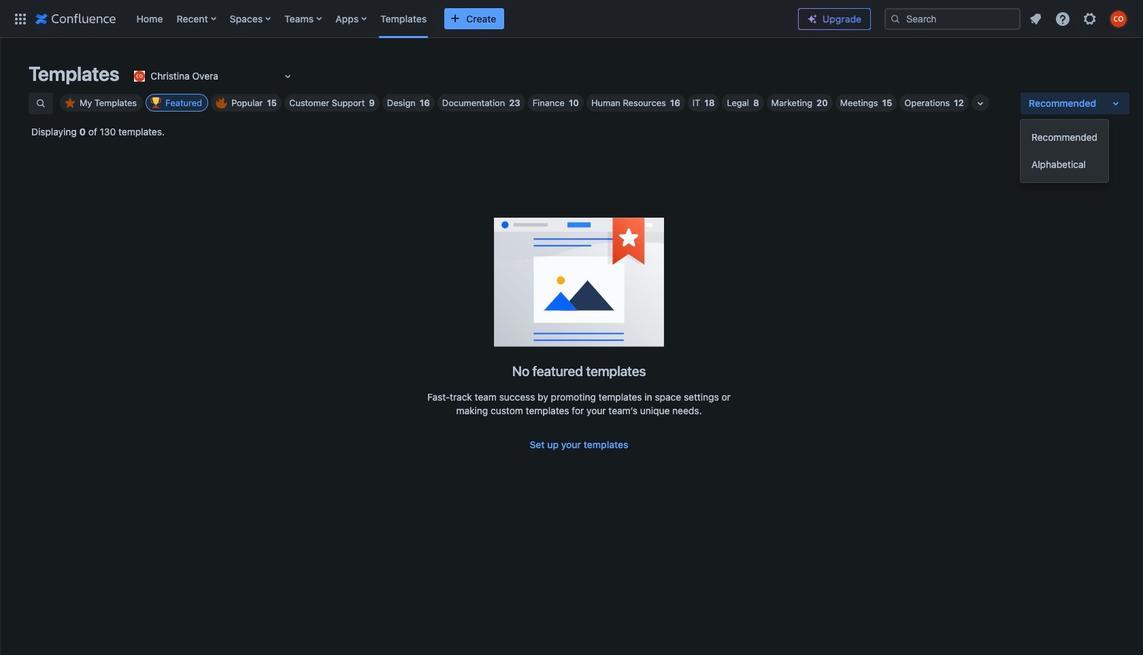 Task type: locate. For each thing, give the bounding box(es) containing it.
open search bar image
[[35, 98, 46, 109]]

appswitcher icon image
[[12, 11, 29, 27]]

list for appswitcher icon
[[130, 0, 788, 38]]

None text field
[[132, 69, 134, 83]]

Search field
[[885, 8, 1021, 30]]

group
[[1021, 120, 1109, 182]]

premium image
[[808, 14, 818, 25]]

list for premium image
[[1024, 6, 1136, 31]]

None search field
[[885, 8, 1021, 30]]

confluence image
[[35, 11, 116, 27], [35, 11, 116, 27]]

banner
[[0, 0, 1144, 41]]

0 horizontal spatial list
[[130, 0, 788, 38]]

more categories image
[[973, 95, 989, 112]]

1 horizontal spatial list
[[1024, 6, 1136, 31]]

list
[[130, 0, 788, 38], [1024, 6, 1136, 31]]



Task type: vqa. For each thing, say whether or not it's contained in the screenshot.
IF in the If you select a theme, then any colours or page layouts defined in that theme will be applied across the whole Confluence site.
no



Task type: describe. For each thing, give the bounding box(es) containing it.
search image
[[891, 13, 901, 24]]

open image
[[280, 68, 296, 84]]

help icon image
[[1055, 11, 1072, 27]]

global element
[[8, 0, 788, 38]]

settings icon image
[[1083, 11, 1099, 27]]

notification icon image
[[1028, 11, 1044, 27]]



